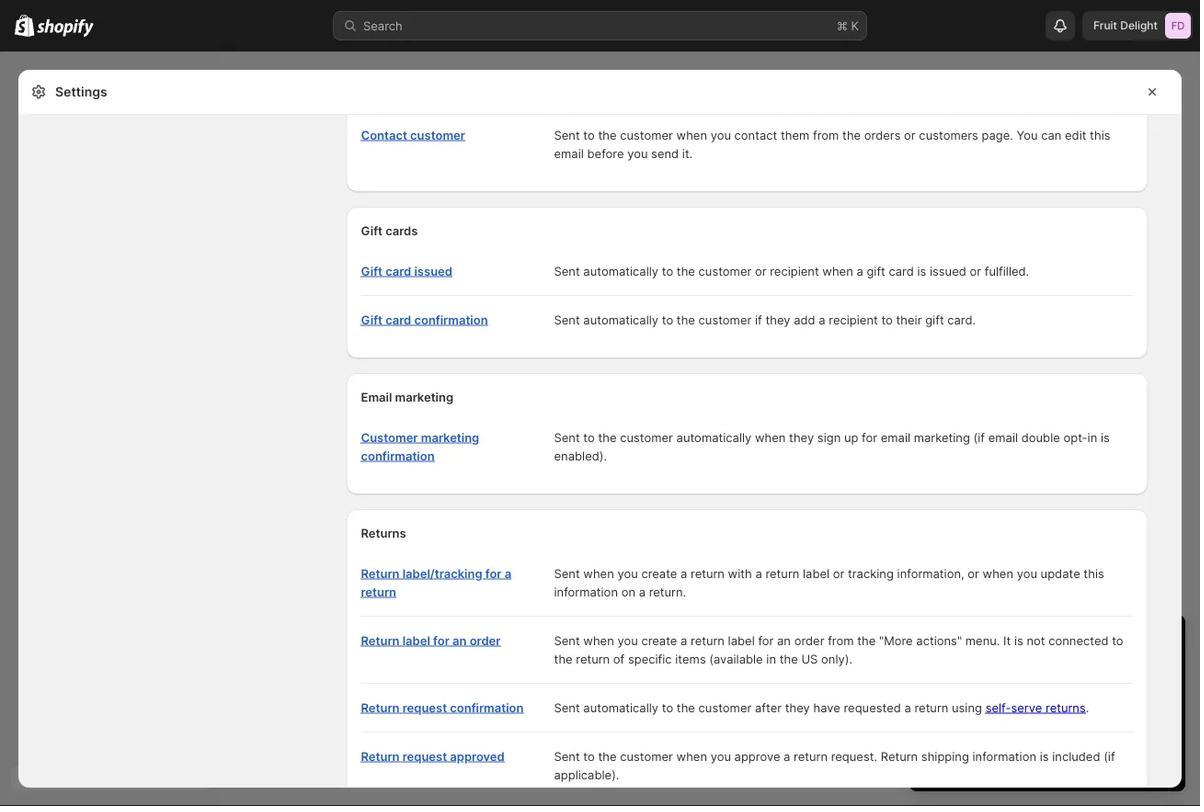 Task type: locate. For each thing, give the bounding box(es) containing it.
(if right included
[[1104, 749, 1115, 764]]

0 horizontal spatial after
[[755, 701, 782, 715]]

request
[[403, 701, 447, 715], [403, 749, 447, 764]]

in right double at right bottom
[[1087, 430, 1097, 445]]

1 horizontal spatial order
[[794, 634, 824, 648]]

create for return.
[[641, 566, 677, 581]]

custom
[[943, 720, 984, 734]]

for
[[862, 430, 877, 445], [485, 566, 502, 581], [433, 634, 449, 648], [758, 634, 774, 648], [1025, 683, 1040, 697]]

sent inside sent to the customer automatically when they sign up for email marketing (if email double opt-in is enabled).
[[554, 430, 580, 445]]

8 sent from the top
[[554, 749, 580, 764]]

this for sent when you create a return with a return label or tracking information, or when you update this information on a return.
[[1084, 566, 1104, 581]]

information down domain
[[972, 749, 1036, 764]]

after inside after you connect or buy a custom domain
[[1004, 702, 1031, 716]]

0 horizontal spatial email
[[554, 146, 584, 160]]

recipient up add
[[770, 264, 819, 278]]

0 vertical spatial they
[[765, 313, 790, 327]]

gift card confirmation link
[[361, 313, 488, 327]]

2 vertical spatial confirmation
[[450, 701, 524, 715]]

return down return request confirmation link
[[361, 749, 400, 764]]

2 create from the top
[[641, 634, 677, 648]]

card down the 'cards'
[[385, 264, 411, 278]]

create
[[641, 566, 677, 581], [641, 634, 677, 648]]

1 vertical spatial request
[[403, 749, 447, 764]]

2 vertical spatial they
[[785, 701, 810, 715]]

to inside sent to the customer when you contact them from the orders or customers page. you can edit this email before you send it.
[[583, 128, 595, 142]]

(if left double at right bottom
[[973, 430, 985, 445]]

to inside sent to the customer when you approve a return request. return shipping information is included (if applicable).
[[583, 749, 595, 764]]

is
[[917, 264, 926, 278], [1101, 430, 1110, 445], [1014, 634, 1023, 648], [1040, 749, 1049, 764]]

your inside dropdown button
[[1045, 631, 1083, 654]]

1 horizontal spatial information
[[972, 749, 1036, 764]]

marketing down email marketing
[[421, 430, 479, 445]]

or up the if
[[755, 264, 767, 278]]

requested
[[844, 701, 901, 715]]

add
[[794, 313, 815, 327]]

sent for sent when you create a return with a return label or tracking information, or when you update this information on a return.
[[554, 566, 580, 581]]

you inside after you connect or buy a custom domain
[[1034, 702, 1055, 716]]

1 horizontal spatial (if
[[1104, 749, 1115, 764]]

confirmation up the approved
[[450, 701, 524, 715]]

card
[[385, 264, 411, 278], [889, 264, 914, 278], [385, 313, 411, 327]]

this inside sent to the customer when you contact them from the orders or customers page. you can edit this email before you send it.
[[1090, 128, 1110, 142]]

1 gift from the top
[[361, 223, 383, 238]]

1 vertical spatial (if
[[1104, 749, 1115, 764]]

1 vertical spatial confirmation
[[361, 449, 435, 463]]

1 vertical spatial gift
[[925, 313, 944, 327]]

they left have
[[785, 701, 810, 715]]

they
[[765, 313, 790, 327], [789, 430, 814, 445], [785, 701, 810, 715]]

0 horizontal spatial (if
[[973, 430, 985, 445]]

2 issued from the left
[[930, 264, 966, 278]]

2 horizontal spatial label
[[803, 566, 830, 581]]

recipient
[[770, 264, 819, 278], [829, 313, 878, 327]]

create up specific
[[641, 634, 677, 648]]

return for return request approved
[[361, 749, 400, 764]]

marketing inside 'customer marketing confirmation'
[[421, 430, 479, 445]]

return up return request approved
[[361, 701, 400, 715]]

to inside sent when you create a return label for an order from the "more actions" menu. it is not connected to the return of specific items (available in the us only).
[[1112, 634, 1123, 648]]

return request confirmation
[[361, 701, 524, 715]]

sent for sent to the customer when you approve a return request. return shipping information is included (if applicable).
[[554, 749, 580, 764]]

pick your plan link
[[928, 748, 1167, 773]]

in inside dropdown button
[[1025, 631, 1040, 654]]

return
[[361, 566, 400, 581], [361, 634, 400, 648], [361, 701, 400, 715], [361, 749, 400, 764], [881, 749, 918, 764]]

you
[[711, 128, 731, 142], [627, 146, 648, 160], [617, 566, 638, 581], [1017, 566, 1037, 581], [617, 634, 638, 648], [1034, 702, 1055, 716], [711, 749, 731, 764]]

3 sent from the top
[[554, 313, 580, 327]]

0 vertical spatial create
[[641, 566, 677, 581]]

confirmation for marketing
[[361, 449, 435, 463]]

serve
[[1011, 701, 1042, 715]]

your left trial at the bottom right
[[1045, 631, 1083, 654]]

label down 'return label/tracking for a return' link
[[403, 634, 430, 648]]

create inside sent when you create a return with a return label or tracking information, or when you update this information on a return.
[[641, 566, 677, 581]]

2 sent from the top
[[554, 264, 580, 278]]

1 vertical spatial gift
[[361, 264, 383, 278]]

gift for gift card confirmation
[[361, 313, 383, 327]]

email left double at right bottom
[[988, 430, 1018, 445]]

sent to the customer when you approve a return request. return shipping information is included (if applicable).
[[554, 749, 1115, 782]]

2 gift from the top
[[361, 264, 383, 278]]

0 vertical spatial request
[[403, 701, 447, 715]]

sent inside sent when you create a return label for an order from the "more actions" menu. it is not connected to the return of specific items (available in the us only).
[[554, 634, 580, 648]]

you inside sent when you create a return label for an order from the "more actions" menu. it is not connected to the return of specific items (available in the us only).
[[617, 634, 638, 648]]

this inside sent when you create a return with a return label or tracking information, or when you update this information on a return.
[[1084, 566, 1104, 581]]

0 horizontal spatial gift
[[867, 264, 885, 278]]

1 horizontal spatial 3
[[968, 683, 976, 697]]

approve
[[734, 749, 780, 764]]

sent for sent to the customer automatically when they sign up for email marketing (if email double opt-in is enabled).
[[554, 430, 580, 445]]

from up only).
[[828, 634, 854, 648]]

customer
[[410, 128, 465, 142], [620, 128, 673, 142], [698, 264, 752, 278], [698, 313, 752, 327], [620, 430, 673, 445], [698, 701, 752, 715], [620, 749, 673, 764]]

request up return request approved
[[403, 701, 447, 715]]

a inside sent to the customer when you approve a return request. return shipping information is included (if applicable).
[[784, 749, 790, 764]]

for inside return label/tracking for a return
[[485, 566, 502, 581]]

gift card confirmation
[[361, 313, 488, 327]]

return right request.
[[881, 749, 918, 764]]

sent for sent automatically to the customer if they add a recipient to their gift card.
[[554, 313, 580, 327]]

0 vertical spatial from
[[813, 128, 839, 142]]

they inside sent to the customer automatically when they sign up for email marketing (if email double opt-in is enabled).
[[789, 430, 814, 445]]

sent when you create a return with a return label or tracking information, or when you update this information on a return.
[[554, 566, 1104, 599]]

or
[[904, 128, 916, 142], [755, 264, 767, 278], [970, 264, 981, 278], [833, 566, 845, 581], [968, 566, 979, 581], [1107, 702, 1119, 716]]

2 an from the left
[[777, 634, 791, 648]]

return down returns
[[361, 585, 396, 599]]

1 issued from the left
[[414, 264, 452, 278]]

confirmation down gift card issued
[[414, 313, 488, 327]]

after up approve
[[755, 701, 782, 715]]

from inside sent when you create a return label for an order from the "more actions" menu. it is not connected to the return of specific items (available in the us only).
[[828, 634, 854, 648]]

for right label/tracking
[[485, 566, 502, 581]]

up
[[844, 430, 858, 445]]

3
[[928, 631, 940, 654], [968, 683, 976, 697]]

or inside after you connect or buy a custom domain
[[1107, 702, 1119, 716]]

2 horizontal spatial in
[[1087, 430, 1097, 445]]

0 vertical spatial your
[[1045, 631, 1083, 654]]

1 horizontal spatial after
[[1004, 702, 1031, 716]]

1 horizontal spatial label
[[728, 634, 755, 648]]

return for return label/tracking for a return
[[361, 566, 400, 581]]

request for confirmation
[[403, 701, 447, 715]]

1 horizontal spatial in
[[1025, 631, 1040, 654]]

return request confirmation link
[[361, 701, 524, 715]]

sent
[[554, 128, 580, 142], [554, 264, 580, 278], [554, 313, 580, 327], [554, 430, 580, 445], [554, 566, 580, 581], [554, 634, 580, 648], [554, 701, 580, 715], [554, 749, 580, 764]]

card down gift card issued link
[[385, 313, 411, 327]]

1 vertical spatial create
[[641, 634, 677, 648]]

customer inside sent to the customer when you contact them from the orders or customers page. you can edit this email before you send it.
[[620, 128, 673, 142]]

confirmation inside 'customer marketing confirmation'
[[361, 449, 435, 463]]

7 sent from the top
[[554, 701, 580, 715]]

marketing right email
[[395, 390, 453, 404]]

1 sent from the top
[[554, 128, 580, 142]]

gift for gift card issued
[[361, 264, 383, 278]]

sent for sent automatically to the customer or recipient when a gift card is issued or fulfilled.
[[554, 264, 580, 278]]

to inside sent to the customer automatically when they sign up for email marketing (if email double opt-in is enabled).
[[583, 430, 595, 445]]

for up the self-serve returns "link"
[[1025, 683, 1040, 697]]

0 horizontal spatial order
[[470, 634, 501, 648]]

is inside sent to the customer when you approve a return request. return shipping information is included (if applicable).
[[1040, 749, 1049, 764]]

0 vertical spatial confirmation
[[414, 313, 488, 327]]

3 gift from the top
[[361, 313, 383, 327]]

actions"
[[916, 634, 962, 648]]

email inside sent to the customer when you contact them from the orders or customers page. you can edit this email before you send it.
[[554, 146, 584, 160]]

is right it
[[1014, 634, 1023, 648]]

when inside sent to the customer when you approve a return request. return shipping information is included (if applicable).
[[676, 749, 707, 764]]

return inside return label/tracking for a return
[[361, 566, 400, 581]]

information,
[[897, 566, 964, 581]]

gift card issued link
[[361, 264, 452, 278]]

dialog
[[1189, 70, 1200, 788]]

return right the with
[[765, 566, 799, 581]]

a
[[856, 264, 863, 278], [819, 313, 825, 327], [505, 566, 511, 581], [681, 566, 687, 581], [755, 566, 762, 581], [639, 585, 646, 599], [681, 634, 687, 648], [904, 701, 911, 715], [1147, 702, 1153, 716], [784, 749, 790, 764]]

confirmation down customer
[[361, 449, 435, 463]]

confirmation
[[414, 313, 488, 327], [361, 449, 435, 463], [450, 701, 524, 715]]

label
[[803, 566, 830, 581], [403, 634, 430, 648], [728, 634, 755, 648]]

return down 'return label/tracking for a return' link
[[361, 634, 400, 648]]

0 vertical spatial recipient
[[770, 264, 819, 278]]

they right the if
[[765, 313, 790, 327]]

0 vertical spatial (if
[[973, 430, 985, 445]]

is inside sent when you create a return label for an order from the "more actions" menu. it is not connected to the return of specific items (available in the us only).
[[1014, 634, 1023, 648]]

information left on
[[554, 585, 618, 599]]

0 vertical spatial gift
[[361, 223, 383, 238]]

(if
[[973, 430, 985, 445], [1104, 749, 1115, 764]]

return down returns
[[361, 566, 400, 581]]

for right up
[[862, 430, 877, 445]]

is right the pick
[[1040, 749, 1049, 764]]

create up return.
[[641, 566, 677, 581]]

0 horizontal spatial 3
[[928, 631, 940, 654]]

email right up
[[881, 430, 910, 445]]

fruit delight
[[1093, 19, 1158, 32]]

0 horizontal spatial an
[[452, 634, 467, 648]]

return left request.
[[794, 749, 828, 764]]

for inside sent to the customer automatically when they sign up for email marketing (if email double opt-in is enabled).
[[862, 430, 877, 445]]

or left "buy"
[[1107, 702, 1119, 716]]

card up their
[[889, 264, 914, 278]]

1 vertical spatial this
[[1084, 566, 1104, 581]]

create for return
[[641, 634, 677, 648]]

buy
[[1122, 702, 1143, 716]]

of
[[613, 652, 625, 666]]

you inside sent to the customer when you approve a return request. return shipping information is included (if applicable).
[[711, 749, 731, 764]]

or inside sent to the customer when you contact them from the orders or customers page. you can edit this email before you send it.
[[904, 128, 916, 142]]

the
[[598, 128, 617, 142], [842, 128, 861, 142], [677, 264, 695, 278], [677, 313, 695, 327], [598, 430, 617, 445], [857, 634, 876, 648], [554, 652, 573, 666], [780, 652, 798, 666], [677, 701, 695, 715], [598, 749, 617, 764]]

a inside after you connect or buy a custom domain
[[1147, 702, 1153, 716]]

6 sent from the top
[[554, 634, 580, 648]]

cards
[[385, 223, 418, 238]]

2 request from the top
[[403, 749, 447, 764]]

1 vertical spatial they
[[789, 430, 814, 445]]

issued up card.
[[930, 264, 966, 278]]

2 order from the left
[[794, 634, 824, 648]]

marketing right up
[[914, 430, 970, 445]]

3 left "days"
[[928, 631, 940, 654]]

label up the (available in the bottom of the page
[[728, 634, 755, 648]]

page.
[[982, 128, 1013, 142]]

before
[[587, 146, 624, 160]]

4 sent from the top
[[554, 430, 580, 445]]

create inside sent when you create a return label for an order from the "more actions" menu. it is not connected to the return of specific items (available in the us only).
[[641, 634, 677, 648]]

1 request from the top
[[403, 701, 447, 715]]

marketing
[[395, 390, 453, 404], [421, 430, 479, 445], [914, 430, 970, 445]]

they left sign
[[789, 430, 814, 445]]

1 vertical spatial 3
[[968, 683, 976, 697]]

left
[[991, 631, 1020, 654]]

0 vertical spatial gift
[[867, 264, 885, 278]]

credit
[[968, 702, 1001, 716]]

order
[[470, 634, 501, 648], [794, 634, 824, 648]]

1 horizontal spatial an
[[777, 634, 791, 648]]

is right opt-
[[1101, 430, 1110, 445]]

1 horizontal spatial recipient
[[829, 313, 878, 327]]

it.
[[682, 146, 693, 160]]

return up items
[[691, 634, 725, 648]]

issued up gift card confirmation
[[414, 264, 452, 278]]

0 horizontal spatial issued
[[414, 264, 452, 278]]

sent when you create a return label for an order from the "more actions" menu. it is not connected to the return of specific items (available in the us only).
[[554, 634, 1123, 666]]

contact customer
[[361, 128, 465, 142]]

3 up using
[[968, 683, 976, 697]]

it
[[1003, 634, 1011, 648]]

1 horizontal spatial email
[[881, 430, 910, 445]]

3 days left in your trial
[[928, 631, 1121, 654]]

a inside sent when you create a return label for an order from the "more actions" menu. it is not connected to the return of specific items (available in the us only).
[[681, 634, 687, 648]]

request for approved
[[403, 749, 447, 764]]

1 vertical spatial from
[[828, 634, 854, 648]]

order up us on the right of the page
[[794, 634, 824, 648]]

this right the update
[[1084, 566, 1104, 581]]

0 vertical spatial 3
[[928, 631, 940, 654]]

1 horizontal spatial issued
[[930, 264, 966, 278]]

information
[[554, 585, 618, 599], [972, 749, 1036, 764]]

0 horizontal spatial in
[[766, 652, 776, 666]]

in right the (available in the bottom of the page
[[766, 652, 776, 666]]

in right it
[[1025, 631, 1040, 654]]

return inside return label/tracking for a return
[[361, 585, 396, 599]]

items
[[675, 652, 706, 666]]

confirmation for card
[[414, 313, 488, 327]]

after down first 3 months for $1/month
[[1004, 702, 1031, 716]]

for up the (available in the bottom of the page
[[758, 634, 774, 648]]

return
[[691, 566, 725, 581], [765, 566, 799, 581], [361, 585, 396, 599], [691, 634, 725, 648], [576, 652, 610, 666], [914, 701, 948, 715], [794, 749, 828, 764]]

a inside return label/tracking for a return
[[505, 566, 511, 581]]

2 vertical spatial gift
[[361, 313, 383, 327]]

0 vertical spatial this
[[1090, 128, 1110, 142]]

or right orders
[[904, 128, 916, 142]]

k
[[851, 18, 859, 33]]

pick
[[1010, 754, 1033, 767]]

included
[[1052, 749, 1100, 764]]

in inside sent when you create a return label for an order from the "more actions" menu. it is not connected to the return of specific items (available in the us only).
[[766, 652, 776, 666]]

marketing inside sent to the customer automatically when they sign up for email marketing (if email double opt-in is enabled).
[[914, 430, 970, 445]]

gift down gift card issued
[[361, 313, 383, 327]]

connected
[[1048, 634, 1109, 648]]

after
[[755, 701, 782, 715], [1004, 702, 1031, 716]]

contact
[[734, 128, 777, 142]]

recipient right add
[[829, 313, 878, 327]]

enabled).
[[554, 449, 607, 463]]

1 vertical spatial information
[[972, 749, 1036, 764]]

1 horizontal spatial gift
[[925, 313, 944, 327]]

1 create from the top
[[641, 566, 677, 581]]

0 horizontal spatial recipient
[[770, 264, 819, 278]]

request down return request confirmation
[[403, 749, 447, 764]]

5 sent from the top
[[554, 566, 580, 581]]

an down sent when you create a return with a return label or tracking information, or when you update this information on a return.
[[777, 634, 791, 648]]

sent for sent when you create a return label for an order from the "more actions" menu. it is not connected to the return of specific items (available in the us only).
[[554, 634, 580, 648]]

connect
[[1058, 702, 1104, 716]]

your right the pick
[[1036, 754, 1059, 767]]

label inside sent when you create a return label for an order from the "more actions" menu. it is not connected to the return of specific items (available in the us only).
[[728, 634, 755, 648]]

for inside sent when you create a return label for an order from the "more actions" menu. it is not connected to the return of specific items (available in the us only).
[[758, 634, 774, 648]]

order down return label/tracking for a return
[[470, 634, 501, 648]]

an down return label/tracking for a return
[[452, 634, 467, 648]]

0 vertical spatial information
[[554, 585, 618, 599]]

from right them
[[813, 128, 839, 142]]

sent inside sent to the customer when you approve a return request. return shipping information is included (if applicable).
[[554, 749, 580, 764]]

for down 'return label/tracking for a return' link
[[433, 634, 449, 648]]

sent inside sent to the customer when you contact them from the orders or customers page. you can edit this email before you send it.
[[554, 128, 580, 142]]

gift down "gift cards"
[[361, 264, 383, 278]]

email left before
[[554, 146, 584, 160]]

gift left the 'cards'
[[361, 223, 383, 238]]

0 horizontal spatial information
[[554, 585, 618, 599]]

or left tracking
[[833, 566, 845, 581]]

label left tracking
[[803, 566, 830, 581]]

return for return label for an order
[[361, 634, 400, 648]]

this right edit
[[1090, 128, 1110, 142]]

or left fulfilled.
[[970, 264, 981, 278]]

sent inside sent when you create a return with a return label or tracking information, or when you update this information on a return.
[[554, 566, 580, 581]]



Task type: describe. For each thing, give the bounding box(es) containing it.
they for have
[[785, 701, 810, 715]]

$1/month
[[1044, 683, 1097, 697]]

search
[[363, 18, 403, 33]]

label/tracking
[[403, 566, 482, 581]]

3 days left in your trial element
[[909, 663, 1185, 792]]

automatically for sent automatically to the customer after they have requested a return using self-serve returns .
[[583, 701, 658, 715]]

trial
[[1089, 631, 1121, 654]]

1 order from the left
[[470, 634, 501, 648]]

plan
[[1062, 754, 1084, 767]]

contact customer link
[[361, 128, 465, 142]]

pick your plan
[[1010, 754, 1084, 767]]

delight
[[1120, 19, 1158, 32]]

us
[[801, 652, 818, 666]]

if
[[755, 313, 762, 327]]

gift cards
[[361, 223, 418, 238]]

confirmation for request
[[450, 701, 524, 715]]

customer inside sent to the customer automatically when they sign up for email marketing (if email double opt-in is enabled).
[[620, 430, 673, 445]]

when inside sent to the customer automatically when they sign up for email marketing (if email double opt-in is enabled).
[[755, 430, 786, 445]]

email
[[361, 390, 392, 404]]

for inside 3 days left in your trial element
[[1025, 683, 1040, 697]]

return request approved link
[[361, 749, 505, 764]]

(available
[[709, 652, 763, 666]]

label inside sent when you create a return with a return label or tracking information, or when you update this information on a return.
[[803, 566, 830, 581]]

self-
[[985, 701, 1011, 715]]

they for add
[[765, 313, 790, 327]]

customer marketing confirmation link
[[361, 430, 479, 463]]

shopify image
[[15, 14, 34, 37]]

return.
[[649, 585, 686, 599]]

sent for sent to the customer when you contact them from the orders or customers page. you can edit this email before you send it.
[[554, 128, 580, 142]]

marketing for customer marketing confirmation
[[421, 430, 479, 445]]

0 horizontal spatial label
[[403, 634, 430, 648]]

specific
[[628, 652, 672, 666]]

return left of
[[576, 652, 610, 666]]

they for sign
[[789, 430, 814, 445]]

settings dialog
[[18, 0, 1182, 806]]

after inside settings dialog
[[755, 701, 782, 715]]

return down first
[[914, 701, 948, 715]]

returns
[[1046, 701, 1086, 715]]

customer inside sent to the customer when you approve a return request. return shipping information is included (if applicable).
[[620, 749, 673, 764]]

card for confirmation
[[385, 313, 411, 327]]

email marketing
[[361, 390, 453, 404]]

return label/tracking for a return link
[[361, 566, 511, 599]]

⌘
[[837, 18, 848, 33]]

returns
[[361, 526, 406, 540]]

their
[[896, 313, 922, 327]]

1 an from the left
[[452, 634, 467, 648]]

return inside sent to the customer when you approve a return request. return shipping information is included (if applicable).
[[881, 749, 918, 764]]

you
[[1017, 128, 1038, 142]]

return for return request confirmation
[[361, 701, 400, 715]]

is inside sent to the customer automatically when they sign up for email marketing (if email double opt-in is enabled).
[[1101, 430, 1110, 445]]

fruit
[[1093, 19, 1117, 32]]

when inside sent to the customer when you contact them from the orders or customers page. you can edit this email before you send it.
[[676, 128, 707, 142]]

self-serve returns link
[[985, 701, 1086, 715]]

automatically inside sent to the customer automatically when they sign up for email marketing (if email double opt-in is enabled).
[[676, 430, 752, 445]]

have
[[813, 701, 840, 715]]

applicable).
[[554, 768, 619, 782]]

from inside sent to the customer when you contact them from the orders or customers page. you can edit this email before you send it.
[[813, 128, 839, 142]]

domain
[[988, 720, 1029, 734]]

card for issued
[[385, 264, 411, 278]]

$20 credit
[[943, 702, 1001, 716]]

return label/tracking for a return
[[361, 566, 511, 599]]

is up their
[[917, 264, 926, 278]]

3 inside "3 days left in your trial" dropdown button
[[928, 631, 940, 654]]

order inside sent when you create a return label for an order from the "more actions" menu. it is not connected to the return of specific items (available in the us only).
[[794, 634, 824, 648]]

customer marketing confirmation
[[361, 430, 479, 463]]

using
[[952, 701, 982, 715]]

first
[[943, 683, 965, 697]]

sent automatically to the customer or recipient when a gift card is issued or fulfilled.
[[554, 264, 1029, 278]]

card.
[[947, 313, 976, 327]]

approved
[[450, 749, 505, 764]]

days
[[945, 631, 986, 654]]

first 3 months for $1/month
[[943, 683, 1097, 697]]

information inside sent to the customer when you approve a return request. return shipping information is included (if applicable).
[[972, 749, 1036, 764]]

months
[[979, 683, 1021, 697]]

gift card issued
[[361, 264, 452, 278]]

orders
[[864, 128, 901, 142]]

with
[[728, 566, 752, 581]]

this for sent to the customer when you contact them from the orders or customers page. you can edit this email before you send it.
[[1090, 128, 1110, 142]]

the inside sent to the customer automatically when they sign up for email marketing (if email double opt-in is enabled).
[[598, 430, 617, 445]]

settings
[[55, 84, 107, 100]]

information inside sent when you create a return with a return label or tracking information, or when you update this information on a return.
[[554, 585, 618, 599]]

when inside sent when you create a return label for an order from the "more actions" menu. it is not connected to the return of specific items (available in the us only).
[[583, 634, 614, 648]]

$20
[[943, 702, 965, 716]]

(if inside sent to the customer automatically when they sign up for email marketing (if email double opt-in is enabled).
[[973, 430, 985, 445]]

1 vertical spatial your
[[1036, 754, 1059, 767]]

sent automatically to the customer after they have requested a return using self-serve returns .
[[554, 701, 1089, 715]]

automatically for sent automatically to the customer or recipient when a gift card is issued or fulfilled.
[[583, 264, 658, 278]]

return request approved
[[361, 749, 505, 764]]

update
[[1041, 566, 1080, 581]]

(if inside sent to the customer when you approve a return request. return shipping information is included (if applicable).
[[1104, 749, 1115, 764]]

tracking
[[848, 566, 894, 581]]

opt-
[[1063, 430, 1087, 445]]

shopify image
[[37, 19, 94, 37]]

3 inside 3 days left in your trial element
[[968, 683, 976, 697]]

return left the with
[[691, 566, 725, 581]]

return label for an order link
[[361, 634, 501, 648]]

can
[[1041, 128, 1061, 142]]

marketing for email marketing
[[395, 390, 453, 404]]

sent for sent automatically to the customer after they have requested a return using self-serve returns .
[[554, 701, 580, 715]]

on
[[621, 585, 635, 599]]

⌘ k
[[837, 18, 859, 33]]

send
[[651, 146, 679, 160]]

request.
[[831, 749, 877, 764]]

customers
[[919, 128, 978, 142]]

sent automatically to the customer if they add a recipient to their gift card.
[[554, 313, 976, 327]]

gift for gift cards
[[361, 223, 383, 238]]

edit
[[1065, 128, 1086, 142]]

in inside sent to the customer automatically when they sign up for email marketing (if email double opt-in is enabled).
[[1087, 430, 1097, 445]]

automatically for sent automatically to the customer if they add a recipient to their gift card.
[[583, 313, 658, 327]]

sent to the customer when you contact them from the orders or customers page. you can edit this email before you send it.
[[554, 128, 1110, 160]]

sign
[[817, 430, 841, 445]]

1 vertical spatial recipient
[[829, 313, 878, 327]]

the inside sent to the customer when you approve a return request. return shipping information is included (if applicable).
[[598, 749, 617, 764]]

only).
[[821, 652, 852, 666]]

2 horizontal spatial email
[[988, 430, 1018, 445]]

fulfilled.
[[985, 264, 1029, 278]]

not
[[1027, 634, 1045, 648]]

an inside sent when you create a return label for an order from the "more actions" menu. it is not connected to the return of specific items (available in the us only).
[[777, 634, 791, 648]]

customer
[[361, 430, 418, 445]]

$20 credit link
[[943, 702, 1001, 716]]

fruit delight image
[[1165, 13, 1191, 39]]

them
[[781, 128, 810, 142]]

return inside sent to the customer when you approve a return request. return shipping information is included (if applicable).
[[794, 749, 828, 764]]

"more
[[879, 634, 913, 648]]

or right information, at the bottom right of the page
[[968, 566, 979, 581]]

double
[[1021, 430, 1060, 445]]



Task type: vqa. For each thing, say whether or not it's contained in the screenshot.
Online Store IMAGE
no



